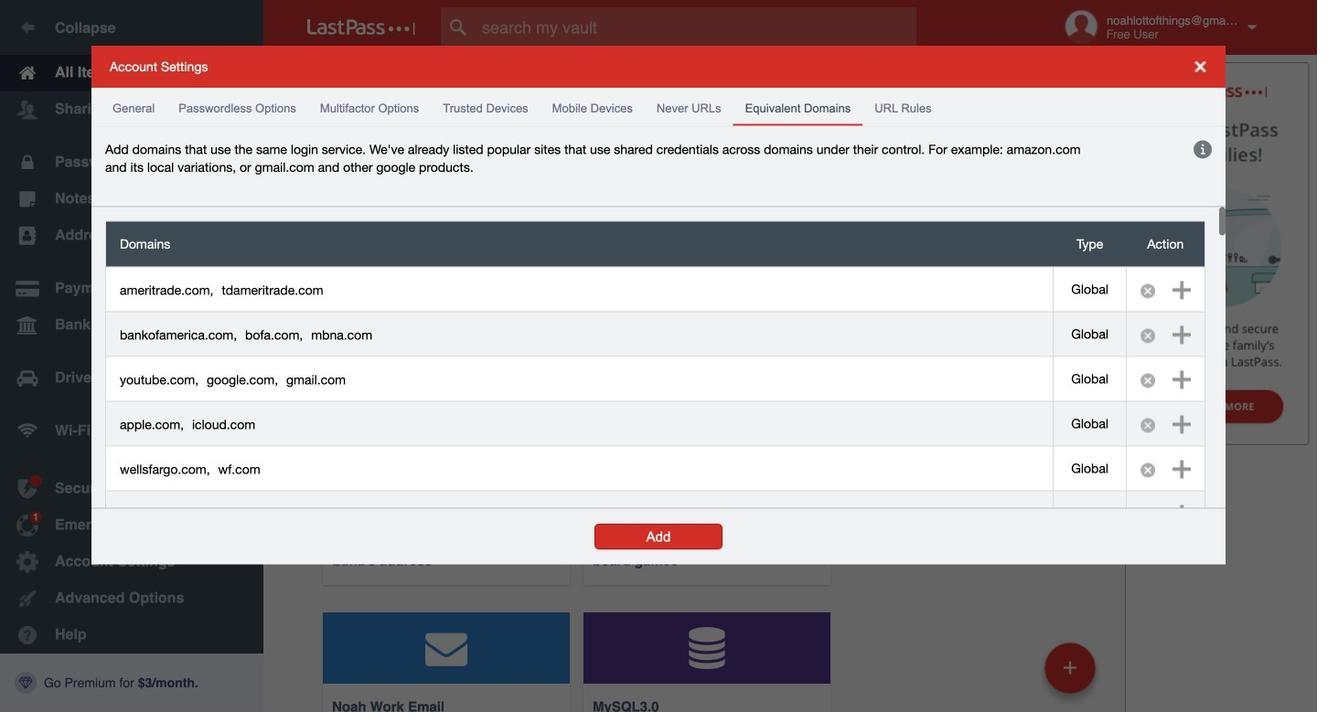 Task type: vqa. For each thing, say whether or not it's contained in the screenshot.
the Main navigation navigation
yes



Task type: locate. For each thing, give the bounding box(es) containing it.
lastpass image
[[307, 19, 415, 36]]



Task type: describe. For each thing, give the bounding box(es) containing it.
new item navigation
[[1039, 638, 1107, 713]]

Search search field
[[441, 7, 953, 48]]

vault options navigation
[[264, 101, 1126, 156]]

new item image
[[1064, 662, 1077, 675]]

search my vault text field
[[441, 7, 953, 48]]

main navigation navigation
[[0, 0, 264, 713]]



